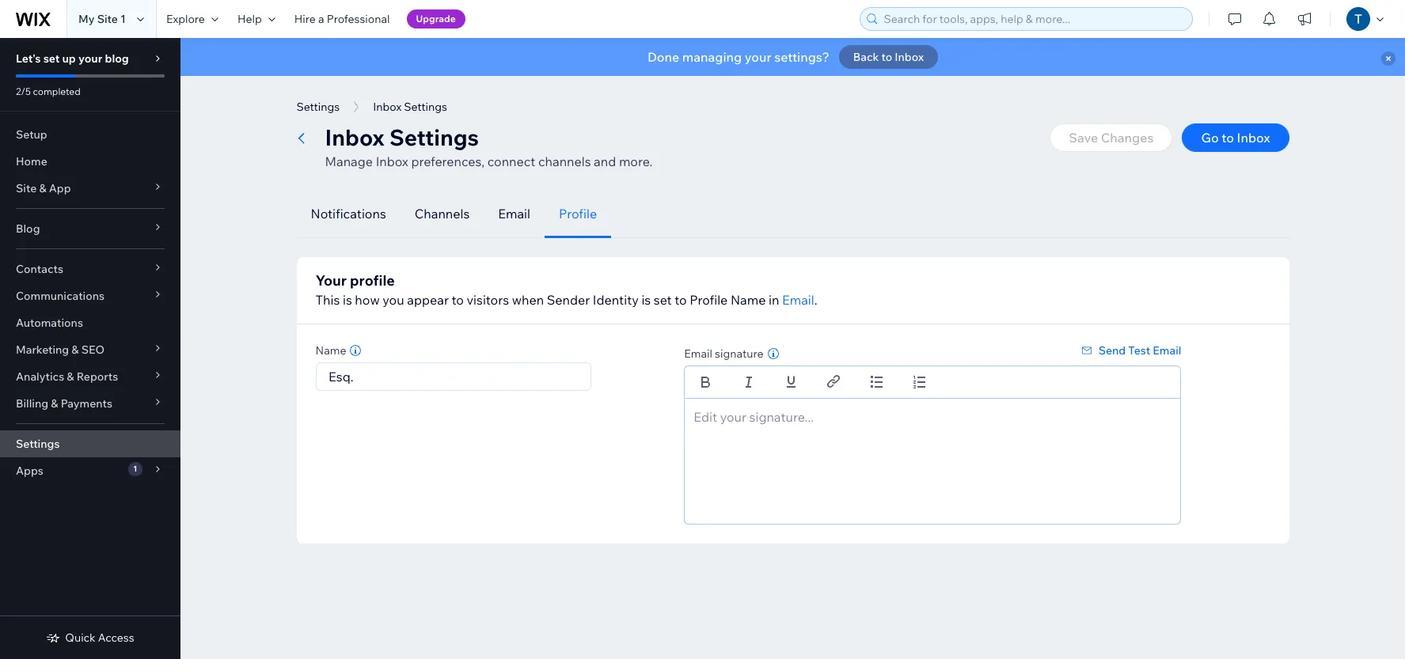 Task type: vqa. For each thing, say whether or not it's contained in the screenshot.
right 'Profile'
yes



Task type: describe. For each thing, give the bounding box(es) containing it.
0 horizontal spatial profile
[[559, 206, 597, 222]]

inbox right settings button
[[373, 100, 401, 114]]

inbox settings manage inbox preferences, connect channels and more.
[[325, 123, 653, 169]]

manage
[[325, 154, 373, 169]]

billing & payments button
[[0, 390, 180, 417]]

communications button
[[0, 283, 180, 310]]

inbox up manage
[[325, 123, 384, 151]]

help button
[[228, 0, 285, 38]]

name inside your profile this is how you appear to visitors when sender identity is set to profile name in email .
[[731, 292, 766, 308]]

billing
[[16, 397, 48, 411]]

visitors
[[467, 292, 509, 308]]

analytics & reports
[[16, 370, 118, 384]]

hire
[[294, 12, 316, 26]]

2/5 completed
[[16, 85, 81, 97]]

2/5
[[16, 85, 31, 97]]

payments
[[61, 397, 112, 411]]

upgrade
[[416, 13, 456, 25]]

marketing & seo button
[[0, 336, 180, 363]]

inbox settings
[[373, 100, 447, 114]]

& for site
[[39, 181, 46, 196]]

settings link
[[0, 431, 180, 458]]

your inside alert
[[745, 49, 772, 65]]

to right appear
[[452, 292, 464, 308]]

your inside sidebar element
[[78, 51, 102, 66]]

marketing & seo
[[16, 343, 105, 357]]

contacts button
[[0, 256, 180, 283]]

Enter your name here... field
[[321, 363, 586, 390]]

more.
[[619, 154, 653, 169]]

app
[[49, 181, 71, 196]]

2 is from the left
[[642, 292, 651, 308]]

email inside your profile this is how you appear to visitors when sender identity is set to profile name in email .
[[782, 292, 814, 308]]

apps
[[16, 464, 43, 478]]

done managing your settings? alert
[[180, 38, 1405, 76]]

& for analytics
[[67, 370, 74, 384]]

done managing your settings?
[[648, 49, 829, 65]]

in
[[769, 292, 779, 308]]

& for marketing
[[71, 343, 79, 357]]

my site 1
[[78, 12, 126, 26]]

send
[[1099, 344, 1126, 358]]

analytics & reports button
[[0, 363, 180, 390]]

up
[[62, 51, 76, 66]]

seo
[[81, 343, 105, 357]]

managing
[[682, 49, 742, 65]]

help
[[237, 12, 262, 26]]

blog
[[16, 222, 40, 236]]

quick
[[65, 631, 96, 645]]

settings inside inbox settings button
[[404, 100, 447, 114]]

go to inbox
[[1201, 130, 1270, 146]]

professional
[[327, 12, 390, 26]]

0 vertical spatial 1
[[120, 12, 126, 26]]

channels
[[415, 206, 470, 222]]

profile inside your profile this is how you appear to visitors when sender identity is set to profile name in email .
[[690, 292, 728, 308]]

identity
[[593, 292, 639, 308]]

let's set up your blog
[[16, 51, 129, 66]]

blog button
[[0, 215, 180, 242]]

settings inside settings link
[[16, 437, 60, 451]]

settings button
[[289, 95, 348, 119]]

home link
[[0, 148, 180, 175]]

contacts
[[16, 262, 63, 276]]

set inside sidebar element
[[43, 51, 60, 66]]

email right test
[[1153, 344, 1181, 358]]

& for billing
[[51, 397, 58, 411]]

notifications
[[311, 206, 386, 222]]

site inside popup button
[[16, 181, 37, 196]]

go
[[1201, 130, 1219, 146]]

appear
[[407, 292, 449, 308]]

your
[[315, 272, 347, 290]]

site & app
[[16, 181, 71, 196]]

completed
[[33, 85, 81, 97]]

inbox right manage
[[376, 154, 408, 169]]

Search for tools, apps, help & more... field
[[879, 8, 1187, 30]]

a
[[318, 12, 324, 26]]

back to inbox
[[853, 50, 924, 64]]

inbox right go
[[1237, 130, 1270, 146]]

setup link
[[0, 121, 180, 148]]

profile
[[350, 272, 395, 290]]

marketing
[[16, 343, 69, 357]]

hire a professional link
[[285, 0, 399, 38]]

channels
[[538, 154, 591, 169]]



Task type: locate. For each thing, give the bounding box(es) containing it.
1 horizontal spatial set
[[654, 292, 672, 308]]

settings
[[296, 100, 340, 114], [404, 100, 447, 114], [389, 123, 479, 151], [16, 437, 60, 451]]

site & app button
[[0, 175, 180, 202]]

0 vertical spatial set
[[43, 51, 60, 66]]

to right go
[[1222, 130, 1234, 146]]

explore
[[166, 12, 205, 26]]

&
[[39, 181, 46, 196], [71, 343, 79, 357], [67, 370, 74, 384], [51, 397, 58, 411]]

inbox settings button
[[365, 95, 455, 119]]

0 horizontal spatial site
[[16, 181, 37, 196]]

& left the seo
[[71, 343, 79, 357]]

1 horizontal spatial profile
[[690, 292, 728, 308]]

to inside button
[[1222, 130, 1234, 146]]

signature
[[715, 347, 764, 361]]

sender
[[547, 292, 590, 308]]

1 vertical spatial name
[[315, 344, 346, 358]]

site right my in the left of the page
[[97, 12, 118, 26]]

0 horizontal spatial set
[[43, 51, 60, 66]]

your left settings?
[[745, 49, 772, 65]]

your right up at the top of page
[[78, 51, 102, 66]]

0 vertical spatial profile
[[559, 206, 597, 222]]

site
[[97, 12, 118, 26], [16, 181, 37, 196]]

0 vertical spatial site
[[97, 12, 118, 26]]

automations link
[[0, 310, 180, 336]]

is right identity
[[642, 292, 651, 308]]

profile
[[559, 206, 597, 222], [690, 292, 728, 308]]

done
[[648, 49, 679, 65]]

1 vertical spatial 1
[[133, 464, 137, 474]]

email
[[498, 206, 530, 222], [782, 292, 814, 308], [1153, 344, 1181, 358], [684, 347, 712, 361]]

inbox right back at the top right of page
[[895, 50, 924, 64]]

profile up email signature
[[690, 292, 728, 308]]

my
[[78, 12, 95, 26]]

1 vertical spatial set
[[654, 292, 672, 308]]

0 vertical spatial name
[[731, 292, 766, 308]]

1 horizontal spatial name
[[731, 292, 766, 308]]

0 horizontal spatial 1
[[120, 12, 126, 26]]

1 horizontal spatial your
[[745, 49, 772, 65]]

1 right my in the left of the page
[[120, 12, 126, 26]]

to inside 'button'
[[881, 50, 892, 64]]

test
[[1128, 344, 1150, 358]]

send test email button
[[1080, 344, 1181, 358]]

.
[[814, 292, 817, 308]]

0 horizontal spatial is
[[343, 292, 352, 308]]

1 horizontal spatial site
[[97, 12, 118, 26]]

sidebar element
[[0, 38, 180, 659]]

settings inside inbox settings manage inbox preferences, connect channels and more.
[[389, 123, 479, 151]]

this
[[315, 292, 340, 308]]

set right identity
[[654, 292, 672, 308]]

email right in
[[782, 292, 814, 308]]

1 vertical spatial profile
[[690, 292, 728, 308]]

profile down channels
[[559, 206, 597, 222]]

inbox inside 'button'
[[895, 50, 924, 64]]

email left signature
[[684, 347, 712, 361]]

set left up at the top of page
[[43, 51, 60, 66]]

is
[[343, 292, 352, 308], [642, 292, 651, 308]]

1 down settings link
[[133, 464, 137, 474]]

& inside dropdown button
[[51, 397, 58, 411]]

connect
[[487, 154, 535, 169]]

hire a professional
[[294, 12, 390, 26]]

0 horizontal spatial your
[[78, 51, 102, 66]]

quick access button
[[46, 631, 134, 645]]

name left in
[[731, 292, 766, 308]]

settings?
[[774, 49, 829, 65]]

email signature
[[684, 347, 764, 361]]

send test email
[[1099, 344, 1181, 358]]

setup
[[16, 127, 47, 142]]

to
[[881, 50, 892, 64], [1222, 130, 1234, 146], [452, 292, 464, 308], [675, 292, 687, 308]]

& inside dropdown button
[[67, 370, 74, 384]]

set inside your profile this is how you appear to visitors when sender identity is set to profile name in email .
[[654, 292, 672, 308]]

automations
[[16, 316, 83, 330]]

go to inbox button
[[1182, 123, 1289, 152]]

1 horizontal spatial 1
[[133, 464, 137, 474]]

& left 'app'
[[39, 181, 46, 196]]

& left reports
[[67, 370, 74, 384]]

communications
[[16, 289, 105, 303]]

you
[[383, 292, 404, 308]]

is right this
[[343, 292, 352, 308]]

quick access
[[65, 631, 134, 645]]

1 inside sidebar element
[[133, 464, 137, 474]]

analytics
[[16, 370, 64, 384]]

to right identity
[[675, 292, 687, 308]]

your
[[745, 49, 772, 65], [78, 51, 102, 66]]

back
[[853, 50, 879, 64]]

site down home
[[16, 181, 37, 196]]

email down connect
[[498, 206, 530, 222]]

preferences,
[[411, 154, 485, 169]]

& right billing
[[51, 397, 58, 411]]

1 vertical spatial site
[[16, 181, 37, 196]]

blog
[[105, 51, 129, 66]]

billing & payments
[[16, 397, 112, 411]]

and
[[594, 154, 616, 169]]

None text field
[[684, 398, 1181, 525]]

let's
[[16, 51, 41, 66]]

name down this
[[315, 344, 346, 358]]

when
[[512, 292, 544, 308]]

access
[[98, 631, 134, 645]]

0 horizontal spatial name
[[315, 344, 346, 358]]

name
[[731, 292, 766, 308], [315, 344, 346, 358]]

1 horizontal spatial is
[[642, 292, 651, 308]]

inbox
[[895, 50, 924, 64], [373, 100, 401, 114], [325, 123, 384, 151], [1237, 130, 1270, 146], [376, 154, 408, 169]]

how
[[355, 292, 380, 308]]

home
[[16, 154, 47, 169]]

to right back at the top right of page
[[881, 50, 892, 64]]

email button
[[782, 291, 814, 310]]

settings inside settings button
[[296, 100, 340, 114]]

1 is from the left
[[343, 292, 352, 308]]

reports
[[77, 370, 118, 384]]

back to inbox button
[[839, 45, 938, 69]]

set
[[43, 51, 60, 66], [654, 292, 672, 308]]

upgrade button
[[407, 9, 465, 28]]

your profile this is how you appear to visitors when sender identity is set to profile name in email .
[[315, 272, 817, 308]]



